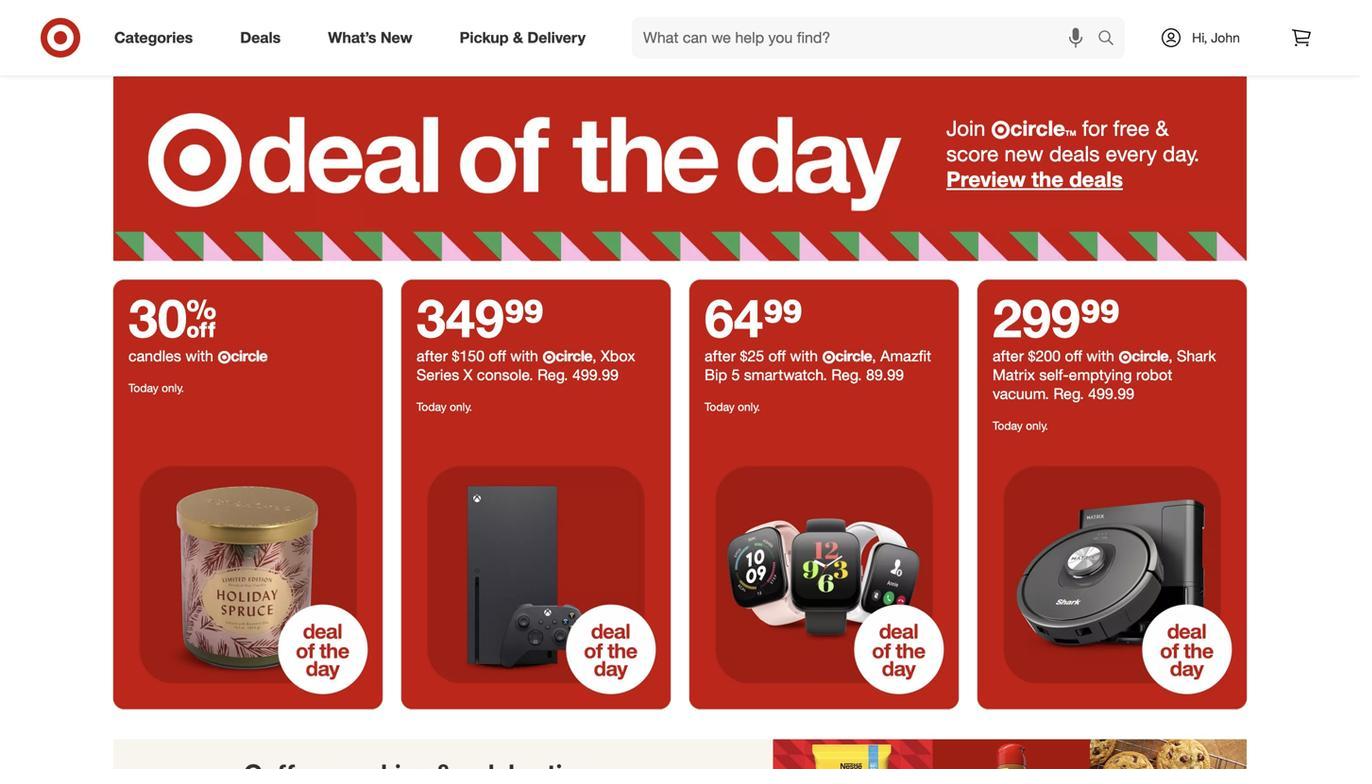 Task type: vqa. For each thing, say whether or not it's contained in the screenshot.
Today only. related to 64 99
yes



Task type: locate. For each thing, give the bounding box(es) containing it.
& inside for free & score new deals every day. preview the deals
[[1156, 115, 1169, 141]]

, up robot
[[1169, 347, 1173, 365]]

& right "pickup"
[[513, 28, 523, 47]]

5
[[732, 366, 740, 384]]

hi,
[[1192, 29, 1207, 46]]

join ◎ circle tm
[[946, 115, 1076, 141]]

2 horizontal spatial reg.
[[1053, 385, 1084, 403]]

today only. down the 5
[[705, 400, 760, 414]]

today down bip
[[705, 400, 735, 414]]

free
[[1113, 115, 1150, 141]]

deals
[[240, 28, 281, 47]]

what's new link
[[312, 17, 436, 59]]

after up matrix
[[993, 347, 1024, 365]]

3 off from the left
[[1065, 347, 1082, 365]]

3 after from the left
[[993, 347, 1024, 365]]

only. for 64
[[738, 400, 760, 414]]

reg. for 64 99
[[831, 366, 862, 384]]

499.99
[[572, 366, 619, 384], [1088, 385, 1134, 403]]

, up 89.99
[[872, 347, 876, 365]]

99
[[504, 286, 544, 350], [763, 286, 803, 350], [1080, 286, 1120, 350]]

today only. down series at left
[[417, 400, 472, 414]]

3 with from the left
[[790, 347, 818, 365]]

1 vertical spatial 499.99
[[1088, 385, 1134, 403]]

today down series at left
[[417, 400, 447, 414]]

reg.
[[538, 366, 568, 384], [831, 366, 862, 384], [1053, 385, 1084, 403]]

every
[[1106, 141, 1157, 167]]

1 vertical spatial &
[[1156, 115, 1169, 141]]

2 horizontal spatial ,
[[1169, 347, 1173, 365]]

reg. inside , xbox series x console. reg. 499.99
[[538, 366, 568, 384]]

deals
[[1049, 141, 1100, 167], [1069, 166, 1123, 192]]

with up smartwatch.
[[790, 347, 818, 365]]

off for 299
[[1065, 347, 1082, 365]]

2 horizontal spatial after
[[993, 347, 1024, 365]]

after for 299
[[993, 347, 1024, 365]]

2 with from the left
[[510, 347, 538, 365]]

1 off from the left
[[489, 347, 506, 365]]

only. down x
[[450, 400, 472, 414]]

reg. for 349 99
[[538, 366, 568, 384]]

series
[[417, 366, 459, 384]]

349 99
[[417, 286, 544, 350]]

today only. down vacuum.
[[993, 419, 1048, 433]]

circle
[[1010, 115, 1065, 141], [231, 347, 267, 365], [556, 347, 592, 365], [835, 347, 872, 365], [1132, 347, 1169, 365]]

x
[[463, 366, 473, 384]]

after up series at left
[[417, 347, 448, 365]]

only. down vacuum.
[[1026, 419, 1048, 433]]

0 horizontal spatial after
[[417, 347, 448, 365]]

1 horizontal spatial reg.
[[831, 366, 862, 384]]

0 horizontal spatial &
[[513, 28, 523, 47]]

What can we help you find? suggestions appear below search field
[[632, 17, 1102, 59]]

reg. left 89.99
[[831, 366, 862, 384]]

1 horizontal spatial 499.99
[[1088, 385, 1134, 403]]

with up 'emptying'
[[1087, 347, 1114, 365]]

join
[[946, 115, 985, 141]]

0 horizontal spatial 99
[[504, 286, 544, 350]]

, inside , amazfit bip 5 smartwatch. reg. 89.99
[[872, 347, 876, 365]]

&
[[513, 28, 523, 47], [1156, 115, 1169, 141]]

day.
[[1163, 141, 1200, 167]]

, shark matrix self-emptying robot vacuum. reg. 499.99
[[993, 347, 1216, 403]]

99 up smartwatch.
[[763, 286, 803, 350]]

today
[[128, 381, 158, 395], [417, 400, 447, 414], [705, 400, 735, 414], [993, 419, 1023, 433]]

off up self-
[[1065, 347, 1082, 365]]

2 , from the left
[[872, 347, 876, 365]]

today only. for 299 99
[[993, 419, 1048, 433]]

deals link
[[224, 17, 304, 59]]

categories link
[[98, 17, 217, 59]]

2 after from the left
[[705, 347, 736, 365]]

, inside , xbox series x console. reg. 499.99
[[592, 347, 597, 365]]

$25
[[740, 347, 764, 365]]

only. down 'candles with'
[[162, 381, 184, 395]]

off up smartwatch.
[[769, 347, 786, 365]]

deals down tm
[[1049, 141, 1100, 167]]

1 horizontal spatial 99
[[763, 286, 803, 350]]

4 with from the left
[[1087, 347, 1114, 365]]

& right free
[[1156, 115, 1169, 141]]

, left xbox
[[592, 347, 597, 365]]

after
[[417, 347, 448, 365], [705, 347, 736, 365], [993, 347, 1024, 365]]

search
[[1089, 30, 1134, 49]]

, for 349 99
[[592, 347, 597, 365]]

with
[[185, 347, 213, 365], [510, 347, 538, 365], [790, 347, 818, 365], [1087, 347, 1114, 365]]

reg. inside , amazfit bip 5 smartwatch. reg. 89.99
[[831, 366, 862, 384]]

today down vacuum.
[[993, 419, 1023, 433]]

reg. down self-
[[1053, 385, 1084, 403]]

, inside , shark matrix self-emptying robot vacuum. reg. 499.99
[[1169, 347, 1173, 365]]

target deal of the day image for 299 99
[[978, 440, 1247, 710]]

1 horizontal spatial after
[[705, 347, 736, 365]]

today only.
[[128, 381, 184, 395], [417, 400, 472, 414], [705, 400, 760, 414], [993, 419, 1048, 433]]

0 vertical spatial 499.99
[[572, 366, 619, 384]]

2 horizontal spatial 99
[[1080, 286, 1120, 350]]

today only. for 64 99
[[705, 400, 760, 414]]

target deal of the day image for 349 99
[[401, 440, 671, 710]]

only. down the 5
[[738, 400, 760, 414]]

299 99
[[993, 286, 1120, 350]]

console.
[[477, 366, 533, 384]]

0 horizontal spatial 499.99
[[572, 366, 619, 384]]

reg. right 'console.'
[[538, 366, 568, 384]]

only.
[[162, 381, 184, 395], [450, 400, 472, 414], [738, 400, 760, 414], [1026, 419, 1048, 433]]

score
[[946, 141, 999, 167]]

for
[[1082, 115, 1107, 141]]

0 vertical spatial &
[[513, 28, 523, 47]]

0 horizontal spatial ,
[[592, 347, 597, 365]]

circle for 299 99
[[1132, 347, 1169, 365]]

1 , from the left
[[592, 347, 597, 365]]

1 horizontal spatial &
[[1156, 115, 1169, 141]]

after up bip
[[705, 347, 736, 365]]

1 99 from the left
[[504, 286, 544, 350]]

xbox
[[601, 347, 635, 365]]

499.99 down xbox
[[572, 366, 619, 384]]

with right candles
[[185, 347, 213, 365]]

3 , from the left
[[1169, 347, 1173, 365]]

with up 'console.'
[[510, 347, 538, 365]]

2 off from the left
[[769, 347, 786, 365]]

2 99 from the left
[[763, 286, 803, 350]]

target deal of the day image
[[113, 76, 1247, 261], [113, 440, 383, 710], [401, 440, 671, 710], [690, 440, 959, 710], [978, 440, 1247, 710]]

1 after from the left
[[417, 347, 448, 365]]

self-
[[1039, 366, 1069, 384]]

pickup & delivery link
[[444, 17, 609, 59]]

circle for 64 99
[[835, 347, 872, 365]]

new
[[381, 28, 412, 47]]

off up 'console.'
[[489, 347, 506, 365]]

2 horizontal spatial off
[[1065, 347, 1082, 365]]

1 with from the left
[[185, 347, 213, 365]]

99 up 'emptying'
[[1080, 286, 1120, 350]]

1 horizontal spatial off
[[769, 347, 786, 365]]

349
[[417, 286, 504, 350]]

bip
[[705, 366, 727, 384]]

3 99 from the left
[[1080, 286, 1120, 350]]

after $200 off with
[[993, 347, 1119, 365]]

0 horizontal spatial off
[[489, 347, 506, 365]]

499.99 down 'emptying'
[[1088, 385, 1134, 403]]

,
[[592, 347, 597, 365], [872, 347, 876, 365], [1169, 347, 1173, 365]]

off
[[489, 347, 506, 365], [769, 347, 786, 365], [1065, 347, 1082, 365]]

circle for 349 99
[[556, 347, 592, 365]]

99 up 'console.'
[[504, 286, 544, 350]]

1 horizontal spatial ,
[[872, 347, 876, 365]]

0 horizontal spatial reg.
[[538, 366, 568, 384]]

$150
[[452, 347, 485, 365]]

candles
[[128, 347, 181, 365]]



Task type: describe. For each thing, give the bounding box(es) containing it.
target deal of the day image for 64 99
[[690, 440, 959, 710]]

tm
[[1065, 129, 1076, 138]]

new
[[1005, 141, 1044, 167]]

, for 299 99
[[1169, 347, 1173, 365]]

off for 64
[[769, 347, 786, 365]]

64
[[705, 286, 763, 350]]

emptying
[[1069, 366, 1132, 384]]

categories
[[114, 28, 193, 47]]

for free & score new deals every day. preview the deals
[[946, 115, 1200, 192]]

99 for 64
[[763, 286, 803, 350]]

, amazfit bip 5 smartwatch. reg. 89.99
[[705, 347, 931, 384]]

89.99
[[866, 366, 904, 384]]

candles with
[[128, 347, 218, 365]]

today down candles
[[128, 381, 158, 395]]

99 for 349
[[504, 286, 544, 350]]

delivery
[[527, 28, 586, 47]]

64 99
[[705, 286, 803, 350]]

499.99 inside , xbox series x console. reg. 499.99
[[572, 366, 619, 384]]

today for 299
[[993, 419, 1023, 433]]

with for 64
[[790, 347, 818, 365]]

preview
[[946, 166, 1026, 192]]

only. for 349
[[450, 400, 472, 414]]

with for 299
[[1087, 347, 1114, 365]]

, for 64 99
[[872, 347, 876, 365]]

reg. inside , shark matrix self-emptying robot vacuum. reg. 499.99
[[1053, 385, 1084, 403]]

robot
[[1136, 366, 1172, 384]]

shark
[[1177, 347, 1216, 365]]

today for 64
[[705, 400, 735, 414]]

advertisement region
[[113, 740, 1247, 770]]

◎
[[991, 119, 1010, 140]]

smartwatch.
[[744, 366, 827, 384]]

today for 349
[[417, 400, 447, 414]]

hi, john
[[1192, 29, 1240, 46]]

30
[[128, 286, 217, 350]]

only. for 299
[[1026, 419, 1048, 433]]

, xbox series x console. reg. 499.99
[[417, 347, 635, 384]]

after for 349
[[417, 347, 448, 365]]

after $150 off with
[[417, 347, 543, 365]]

99 for 299
[[1080, 286, 1120, 350]]

today only. for 349 99
[[417, 400, 472, 414]]

john
[[1211, 29, 1240, 46]]

the
[[1032, 166, 1064, 192]]

carousel region
[[113, 0, 1247, 76]]

what's
[[328, 28, 376, 47]]

499.99 inside , shark matrix self-emptying robot vacuum. reg. 499.99
[[1088, 385, 1134, 403]]

vacuum.
[[993, 385, 1049, 403]]

search button
[[1089, 17, 1134, 62]]

after for 64
[[705, 347, 736, 365]]

what's new
[[328, 28, 412, 47]]

pickup & delivery
[[460, 28, 586, 47]]

$200
[[1028, 347, 1061, 365]]

with for 349
[[510, 347, 538, 365]]

today only. down candles
[[128, 381, 184, 395]]

matrix
[[993, 366, 1035, 384]]

amazfit
[[880, 347, 931, 365]]

deals right the
[[1069, 166, 1123, 192]]

pickup
[[460, 28, 509, 47]]

299
[[993, 286, 1080, 350]]

after $25 off with
[[705, 347, 822, 365]]

& inside "link"
[[513, 28, 523, 47]]

off for 349
[[489, 347, 506, 365]]



